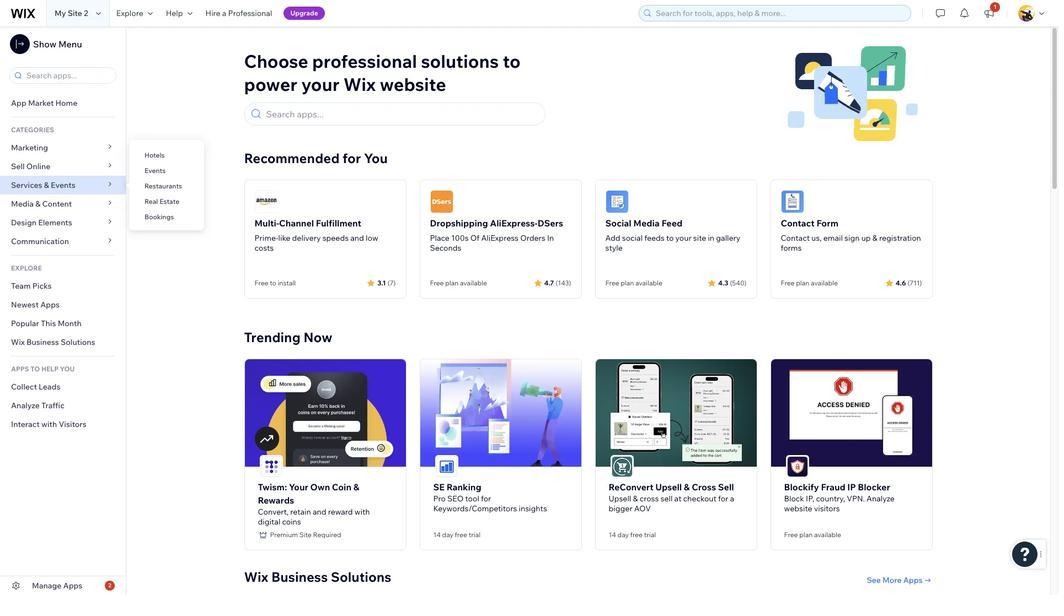 Task type: locate. For each thing, give the bounding box(es) containing it.
free for reconvert
[[630, 531, 643, 539]]

plan down style
[[621, 279, 634, 287]]

0 horizontal spatial a
[[222, 8, 226, 18]]

search apps... field down choose professional solutions to power your wix website
[[263, 103, 540, 125]]

design elements link
[[0, 213, 126, 232]]

analyze traffic
[[11, 401, 64, 411]]

contact left us,
[[781, 233, 810, 243]]

1 trial from the left
[[469, 531, 481, 539]]

coins
[[282, 517, 301, 527]]

0 horizontal spatial media
[[11, 199, 34, 209]]

free left install
[[255, 279, 268, 287]]

trial down the aov in the bottom right of the page
[[644, 531, 656, 539]]

1 horizontal spatial wix
[[244, 569, 268, 586]]

available down feeds
[[635, 279, 662, 287]]

help
[[166, 8, 183, 18]]

2 horizontal spatial to
[[666, 233, 674, 243]]

1 horizontal spatial and
[[350, 233, 364, 243]]

blockify fraud ip blocker poster image
[[771, 360, 932, 467]]

1 vertical spatial solutions
[[331, 569, 391, 586]]

free plan available down the visitors
[[784, 531, 841, 539]]

ip
[[847, 482, 856, 493]]

0 vertical spatial contact
[[781, 218, 815, 229]]

0 vertical spatial business
[[26, 338, 59, 348]]

seconds
[[430, 243, 461, 253]]

0 vertical spatial upsell
[[655, 482, 682, 493]]

free down keywords/competitors
[[455, 531, 467, 539]]

you
[[60, 365, 75, 373]]

0 horizontal spatial your
[[301, 73, 339, 95]]

1 horizontal spatial apps
[[63, 581, 82, 591]]

0 horizontal spatial business
[[26, 338, 59, 348]]

and right retain on the left bottom
[[313, 507, 326, 517]]

plan down 'forms'
[[796, 279, 809, 287]]

1 vertical spatial wix business solutions
[[244, 569, 391, 586]]

0 horizontal spatial sell
[[11, 162, 25, 172]]

site down coins
[[299, 531, 312, 539]]

1 vertical spatial business
[[271, 569, 328, 586]]

search apps... field up home at the top of page
[[23, 68, 113, 83]]

1 horizontal spatial website
[[784, 504, 812, 514]]

1 horizontal spatial to
[[503, 50, 521, 72]]

your right power in the left top of the page
[[301, 73, 339, 95]]

install
[[278, 279, 296, 287]]

14 day free trial for reconvert
[[609, 531, 656, 539]]

0 horizontal spatial to
[[270, 279, 276, 287]]

0 vertical spatial site
[[68, 8, 82, 18]]

0 vertical spatial search apps... field
[[23, 68, 113, 83]]

cross
[[640, 494, 659, 504]]

contact
[[781, 218, 815, 229], [781, 233, 810, 243]]

for right checkout
[[718, 494, 728, 504]]

1 horizontal spatial for
[[481, 494, 491, 504]]

picks
[[32, 281, 52, 291]]

a right hire on the top left of the page
[[222, 8, 226, 18]]

events down sell online link
[[51, 180, 75, 190]]

free plan available down seconds
[[430, 279, 487, 287]]

aliexpress-
[[490, 218, 538, 229]]

apps right more
[[903, 576, 923, 586]]

services
[[11, 180, 42, 190]]

block
[[784, 494, 804, 504]]

1 vertical spatial a
[[730, 494, 734, 504]]

with
[[41, 420, 57, 430], [355, 507, 370, 517]]

bookings link
[[129, 208, 204, 227]]

content
[[42, 199, 72, 209]]

0 vertical spatial your
[[301, 73, 339, 95]]

1 day from the left
[[442, 531, 453, 539]]

explore
[[11, 264, 42, 272]]

0 horizontal spatial 2
[[84, 8, 88, 18]]

day down bigger
[[618, 531, 629, 539]]

blocker
[[858, 482, 890, 493]]

2 free from the left
[[630, 531, 643, 539]]

wix inside choose professional solutions to power your wix website
[[343, 73, 376, 95]]

with right reward
[[355, 507, 370, 517]]

seo
[[447, 494, 464, 504]]

free plan available down style
[[605, 279, 662, 287]]

to right solutions
[[503, 50, 521, 72]]

website down solutions
[[380, 73, 446, 95]]

dropshipping aliexpress-dsers logo image
[[430, 190, 453, 213]]

apps for newest apps
[[40, 300, 60, 310]]

1 horizontal spatial media
[[633, 218, 660, 229]]

upsell up sell
[[655, 482, 682, 493]]

1 horizontal spatial site
[[299, 531, 312, 539]]

Search for tools, apps, help & more... field
[[653, 6, 907, 21]]

power
[[244, 73, 297, 95]]

services & events link
[[0, 176, 126, 195]]

2 right manage apps
[[108, 582, 111, 590]]

coin
[[332, 482, 351, 493]]

registration
[[879, 233, 921, 243]]

0 horizontal spatial wix business solutions
[[11, 338, 95, 348]]

solutions down required
[[331, 569, 391, 586]]

day down seo
[[442, 531, 453, 539]]

14 down bigger
[[609, 531, 616, 539]]

1 horizontal spatial trial
[[644, 531, 656, 539]]

1 vertical spatial analyze
[[867, 494, 895, 504]]

0 horizontal spatial and
[[313, 507, 326, 517]]

2 14 from the left
[[609, 531, 616, 539]]

1 free from the left
[[455, 531, 467, 539]]

2 right my
[[84, 8, 88, 18]]

a
[[222, 8, 226, 18], [730, 494, 734, 504]]

visitors
[[59, 420, 86, 430]]

0 horizontal spatial free
[[455, 531, 467, 539]]

visitors
[[814, 504, 840, 514]]

0 horizontal spatial events
[[51, 180, 75, 190]]

& inside twism: your own coin & rewards convert, retain and reward with digital coins
[[353, 482, 359, 493]]

1 vertical spatial contact
[[781, 233, 810, 243]]

sidebar element
[[0, 26, 126, 596]]

2 trial from the left
[[644, 531, 656, 539]]

fraud
[[821, 482, 845, 493]]

events down hotels
[[145, 167, 166, 175]]

dsers
[[538, 218, 563, 229]]

newest
[[11, 300, 39, 310]]

communication link
[[0, 232, 126, 251]]

& left "cross"
[[684, 482, 690, 493]]

& inside contact form contact us, email sign up & registration forms
[[873, 233, 878, 243]]

1 horizontal spatial upsell
[[655, 482, 682, 493]]

multi-channel fulfillment logo image
[[255, 190, 278, 213]]

for right tool
[[481, 494, 491, 504]]

business down popular this month on the bottom of the page
[[26, 338, 59, 348]]

ranking
[[447, 482, 481, 493]]

sell right "cross"
[[718, 482, 734, 493]]

apps up this
[[40, 300, 60, 310]]

and left low
[[350, 233, 364, 243]]

analyze inside "blockify fraud ip blocker block ip, country, vpn. analyze website visitors"
[[867, 494, 895, 504]]

0 horizontal spatial solutions
[[61, 338, 95, 348]]

free
[[455, 531, 467, 539], [630, 531, 643, 539]]

for
[[343, 150, 361, 167], [481, 494, 491, 504], [718, 494, 728, 504]]

2 14 day free trial from the left
[[609, 531, 656, 539]]

services & events
[[11, 180, 75, 190]]

2 horizontal spatial apps
[[903, 576, 923, 586]]

and
[[350, 233, 364, 243], [313, 507, 326, 517]]

business down premium site required
[[271, 569, 328, 586]]

0 horizontal spatial website
[[380, 73, 446, 95]]

2 horizontal spatial for
[[718, 494, 728, 504]]

1 horizontal spatial wix business solutions
[[244, 569, 391, 586]]

website down blockify
[[784, 504, 812, 514]]

with down traffic
[[41, 420, 57, 430]]

0 vertical spatial and
[[350, 233, 364, 243]]

2
[[84, 8, 88, 18], [108, 582, 111, 590]]

2 horizontal spatial wix
[[343, 73, 376, 95]]

marketing link
[[0, 138, 126, 157]]

help button
[[159, 0, 199, 26]]

bookings
[[145, 213, 174, 221]]

14 day free trial
[[433, 531, 481, 539], [609, 531, 656, 539]]

leads
[[39, 382, 60, 392]]

0 horizontal spatial 14
[[433, 531, 441, 539]]

0 vertical spatial to
[[503, 50, 521, 72]]

show menu
[[33, 39, 82, 50]]

media up design
[[11, 199, 34, 209]]

hotels link
[[129, 146, 204, 165]]

14 down pro
[[433, 531, 441, 539]]

1 horizontal spatial day
[[618, 531, 629, 539]]

design
[[11, 218, 36, 228]]

1 horizontal spatial your
[[675, 233, 692, 243]]

apps for manage apps
[[63, 581, 82, 591]]

for inside the reconvert upsell & cross sell upsell & cross sell at checkout for a bigger aov
[[718, 494, 728, 504]]

aov
[[634, 504, 651, 514]]

wix business solutions
[[11, 338, 95, 348], [244, 569, 391, 586]]

4.6 (711)
[[896, 279, 922, 287]]

1 horizontal spatial 2
[[108, 582, 111, 590]]

1 vertical spatial website
[[784, 504, 812, 514]]

free down the aov in the bottom right of the page
[[630, 531, 643, 539]]

1 vertical spatial to
[[666, 233, 674, 243]]

1 horizontal spatial 14
[[609, 531, 616, 539]]

media inside the social media feed add social feeds to your site in gallery style
[[633, 218, 660, 229]]

analyze up interact
[[11, 401, 40, 411]]

plan for dropshipping
[[445, 279, 459, 287]]

0 vertical spatial events
[[145, 167, 166, 175]]

business
[[26, 338, 59, 348], [271, 569, 328, 586]]

professional
[[228, 8, 272, 18]]

1 14 day free trial from the left
[[433, 531, 481, 539]]

day for reconvert
[[618, 531, 629, 539]]

0 vertical spatial a
[[222, 8, 226, 18]]

for left you
[[343, 150, 361, 167]]

twism: your own coin & rewards poster image
[[245, 360, 406, 467]]

1 vertical spatial sell
[[718, 482, 734, 493]]

0 vertical spatial analyze
[[11, 401, 40, 411]]

like
[[278, 233, 290, 243]]

0 horizontal spatial analyze
[[11, 401, 40, 411]]

trending now
[[244, 329, 332, 346]]

free for multi-channel fulfillment
[[255, 279, 268, 287]]

low
[[366, 233, 378, 243]]

& left content
[[35, 199, 40, 209]]

2 day from the left
[[618, 531, 629, 539]]

0 horizontal spatial apps
[[40, 300, 60, 310]]

reconvert upsell & cross sell poster image
[[595, 360, 757, 467]]

1 vertical spatial wix
[[11, 338, 25, 348]]

1 vertical spatial site
[[299, 531, 312, 539]]

choose professional solutions to power your wix website
[[244, 50, 521, 95]]

0 horizontal spatial search apps... field
[[23, 68, 113, 83]]

blockify fraud ip blocker icon image
[[787, 457, 808, 477]]

free for contact form
[[781, 279, 795, 287]]

bigger
[[609, 504, 632, 514]]

solutions
[[61, 338, 95, 348], [331, 569, 391, 586]]

1 vertical spatial media
[[633, 218, 660, 229]]

apps
[[11, 365, 29, 373]]

elements
[[38, 218, 72, 228]]

collect leads link
[[0, 378, 126, 397]]

free
[[255, 279, 268, 287], [430, 279, 444, 287], [605, 279, 619, 287], [781, 279, 795, 287], [784, 531, 798, 539]]

trending
[[244, 329, 301, 346]]

1 horizontal spatial sell
[[718, 482, 734, 493]]

Search apps... field
[[23, 68, 113, 83], [263, 103, 540, 125]]

0 horizontal spatial wix
[[11, 338, 25, 348]]

free down 'forms'
[[781, 279, 795, 287]]

14 day free trial down the aov in the bottom right of the page
[[609, 531, 656, 539]]

media up feeds
[[633, 218, 660, 229]]

sell
[[661, 494, 673, 504]]

1 horizontal spatial analyze
[[867, 494, 895, 504]]

to left install
[[270, 279, 276, 287]]

contact form logo image
[[781, 190, 804, 213]]

0 horizontal spatial with
[[41, 420, 57, 430]]

analyze
[[11, 401, 40, 411], [867, 494, 895, 504]]

1 vertical spatial events
[[51, 180, 75, 190]]

available down seconds
[[460, 279, 487, 287]]

1 vertical spatial 2
[[108, 582, 111, 590]]

3.1
[[377, 279, 386, 287]]

with inside twism: your own coin & rewards convert, retain and reward with digital coins
[[355, 507, 370, 517]]

& up media & content
[[44, 180, 49, 190]]

to down feed
[[666, 233, 674, 243]]

0 vertical spatial wix
[[343, 73, 376, 95]]

0 horizontal spatial 14 day free trial
[[433, 531, 481, 539]]

site right my
[[68, 8, 82, 18]]

upgrade
[[290, 9, 318, 17]]

& down reconvert
[[633, 494, 638, 504]]

solutions
[[421, 50, 499, 72]]

apps right manage
[[63, 581, 82, 591]]

0 vertical spatial sell
[[11, 162, 25, 172]]

0 vertical spatial wix business solutions
[[11, 338, 95, 348]]

website inside "blockify fraud ip blocker block ip, country, vpn. analyze website visitors"
[[784, 504, 812, 514]]

1 horizontal spatial search apps... field
[[263, 103, 540, 125]]

real
[[145, 197, 158, 206]]

1 horizontal spatial a
[[730, 494, 734, 504]]

1 horizontal spatial with
[[355, 507, 370, 517]]

country,
[[816, 494, 845, 504]]

& right coin
[[353, 482, 359, 493]]

0 vertical spatial with
[[41, 420, 57, 430]]

0 horizontal spatial upsell
[[609, 494, 631, 504]]

14 for reconvert
[[609, 531, 616, 539]]

upsell down reconvert
[[609, 494, 631, 504]]

plan for social
[[621, 279, 634, 287]]

to inside the social media feed add social feeds to your site in gallery style
[[666, 233, 674, 243]]

trial down keywords/competitors
[[469, 531, 481, 539]]

14
[[433, 531, 441, 539], [609, 531, 616, 539]]

14 day free trial for se
[[433, 531, 481, 539]]

0 vertical spatial solutions
[[61, 338, 95, 348]]

& right up
[[873, 233, 878, 243]]

media & content link
[[0, 195, 126, 213]]

1 horizontal spatial free
[[630, 531, 643, 539]]

blockify fraud ip blocker block ip, country, vpn. analyze website visitors
[[784, 482, 895, 514]]

solutions down month
[[61, 338, 95, 348]]

analyze down blocker
[[867, 494, 895, 504]]

0 horizontal spatial day
[[442, 531, 453, 539]]

to inside choose professional solutions to power your wix website
[[503, 50, 521, 72]]

0 vertical spatial media
[[11, 199, 34, 209]]

your left site
[[675, 233, 692, 243]]

twism:
[[258, 482, 287, 493]]

14 day free trial down keywords/competitors
[[433, 531, 481, 539]]

&
[[44, 180, 49, 190], [35, 199, 40, 209], [873, 233, 878, 243], [353, 482, 359, 493], [684, 482, 690, 493], [633, 494, 638, 504]]

1 horizontal spatial 14 day free trial
[[609, 531, 656, 539]]

events inside sidebar element
[[51, 180, 75, 190]]

0 horizontal spatial trial
[[469, 531, 481, 539]]

a right checkout
[[730, 494, 734, 504]]

0 vertical spatial website
[[380, 73, 446, 95]]

1 vertical spatial your
[[675, 233, 692, 243]]

4.7
[[544, 279, 554, 287]]

business inside sidebar element
[[26, 338, 59, 348]]

now
[[303, 329, 332, 346]]

free down seconds
[[430, 279, 444, 287]]

(711)
[[908, 279, 922, 287]]

us,
[[811, 233, 822, 243]]

1 vertical spatial and
[[313, 507, 326, 517]]

wix business solutions down required
[[244, 569, 391, 586]]

free down style
[[605, 279, 619, 287]]

1 button
[[977, 0, 1001, 26]]

1 vertical spatial with
[[355, 507, 370, 517]]

available down us,
[[811, 279, 838, 287]]

contact down contact form logo in the top right of the page
[[781, 218, 815, 229]]

free plan available down 'forms'
[[781, 279, 838, 287]]

to
[[30, 365, 40, 373]]

1 14 from the left
[[433, 531, 441, 539]]

0 horizontal spatial site
[[68, 8, 82, 18]]

and inside multi-channel fulfillment prime-like delivery speeds and low costs
[[350, 233, 364, 243]]

wix business solutions down this
[[11, 338, 95, 348]]

trial
[[469, 531, 481, 539], [644, 531, 656, 539]]

aliexpress
[[481, 233, 518, 243]]

plan down seconds
[[445, 279, 459, 287]]

sell left online
[[11, 162, 25, 172]]

0 vertical spatial 2
[[84, 8, 88, 18]]



Task type: vqa. For each thing, say whether or not it's contained in the screenshot.
"AI-" at the top
no



Task type: describe. For each thing, give the bounding box(es) containing it.
your inside choose professional solutions to power your wix website
[[301, 73, 339, 95]]

free plan available for social
[[605, 279, 662, 287]]

manage
[[32, 581, 61, 591]]

solutions inside sidebar element
[[61, 338, 95, 348]]

premium site required
[[270, 531, 341, 539]]

this
[[41, 319, 56, 329]]

traffic
[[41, 401, 64, 411]]

more
[[883, 576, 902, 586]]

se ranking pro seo tool for keywords/competitors insights
[[433, 482, 547, 514]]

site for my
[[68, 8, 82, 18]]

your inside the social media feed add social feeds to your site in gallery style
[[675, 233, 692, 243]]

retain
[[290, 507, 311, 517]]

trial for ranking
[[469, 531, 481, 539]]

wix business solutions link
[[0, 333, 126, 352]]

fulfillment
[[316, 218, 361, 229]]

form
[[817, 218, 838, 229]]

(7)
[[388, 279, 396, 287]]

categories
[[11, 126, 54, 134]]

costs
[[255, 243, 274, 253]]

social media feed logo image
[[605, 190, 629, 213]]

available for form
[[811, 279, 838, 287]]

free for se
[[455, 531, 467, 539]]

1 horizontal spatial solutions
[[331, 569, 391, 586]]

4.3 (540)
[[718, 279, 747, 287]]

social media feed add social feeds to your site in gallery style
[[605, 218, 740, 253]]

in
[[708, 233, 714, 243]]

2 vertical spatial to
[[270, 279, 276, 287]]

required
[[313, 531, 341, 539]]

free for dropshipping aliexpress-dsers
[[430, 279, 444, 287]]

1 vertical spatial search apps... field
[[263, 103, 540, 125]]

se ranking poster image
[[420, 360, 581, 467]]

multi-
[[255, 218, 279, 229]]

available down the visitors
[[814, 531, 841, 539]]

prime-
[[255, 233, 278, 243]]

online
[[26, 162, 50, 172]]

speeds
[[322, 233, 349, 243]]

design elements
[[11, 218, 72, 228]]

plan for contact
[[796, 279, 809, 287]]

month
[[58, 319, 82, 329]]

insights
[[519, 504, 547, 514]]

1 contact from the top
[[781, 218, 815, 229]]

email
[[823, 233, 843, 243]]

collect
[[11, 382, 37, 392]]

trial for upsell
[[644, 531, 656, 539]]

you
[[364, 150, 388, 167]]

wix business solutions inside sidebar element
[[11, 338, 95, 348]]

site
[[693, 233, 706, 243]]

4.6
[[896, 279, 906, 287]]

popular
[[11, 319, 39, 329]]

home
[[55, 98, 77, 108]]

see more apps
[[867, 576, 923, 586]]

with inside sidebar element
[[41, 420, 57, 430]]

real estate
[[145, 197, 179, 206]]

newest apps link
[[0, 296, 126, 314]]

gallery
[[716, 233, 740, 243]]

reconvert upsell & cross sell icon image
[[611, 457, 632, 477]]

available for aliexpress-
[[460, 279, 487, 287]]

sell online
[[11, 162, 50, 172]]

in
[[547, 233, 554, 243]]

twism: your own coin & rewards icon image
[[261, 457, 282, 477]]

explore
[[116, 8, 143, 18]]

free to install
[[255, 279, 296, 287]]

2 contact from the top
[[781, 233, 810, 243]]

hire a professional
[[206, 8, 272, 18]]

professional
[[312, 50, 417, 72]]

interact
[[11, 420, 40, 430]]

pro
[[433, 494, 446, 504]]

sell inside the reconvert upsell & cross sell upsell & cross sell at checkout for a bigger aov
[[718, 482, 734, 493]]

media inside sidebar element
[[11, 199, 34, 209]]

orders
[[520, 233, 545, 243]]

1 horizontal spatial business
[[271, 569, 328, 586]]

for inside se ranking pro seo tool for keywords/competitors insights
[[481, 494, 491, 504]]

14 for se
[[433, 531, 441, 539]]

my site 2
[[55, 8, 88, 18]]

plan down ip,
[[799, 531, 813, 539]]

multi-channel fulfillment prime-like delivery speeds and low costs
[[255, 218, 378, 253]]

rewards
[[258, 495, 294, 506]]

2 inside sidebar element
[[108, 582, 111, 590]]

1 horizontal spatial events
[[145, 167, 166, 175]]

available for media
[[635, 279, 662, 287]]

show menu button
[[10, 34, 82, 54]]

wix inside sidebar element
[[11, 338, 25, 348]]

convert,
[[258, 507, 289, 517]]

forms
[[781, 243, 802, 253]]

and inside twism: your own coin & rewards convert, retain and reward with digital coins
[[313, 507, 326, 517]]

media & content
[[11, 199, 72, 209]]

search apps... field inside sidebar element
[[23, 68, 113, 83]]

market
[[28, 98, 54, 108]]

vpn.
[[847, 494, 865, 504]]

analyze inside sidebar element
[[11, 401, 40, 411]]

free down block
[[784, 531, 798, 539]]

channel
[[279, 218, 314, 229]]

dropshipping
[[430, 218, 488, 229]]

premium
[[270, 531, 298, 539]]

site for premium
[[299, 531, 312, 539]]

free plan available for contact
[[781, 279, 838, 287]]

estate
[[159, 197, 179, 206]]

social
[[605, 218, 631, 229]]

4.3
[[718, 279, 728, 287]]

0 horizontal spatial for
[[343, 150, 361, 167]]

digital
[[258, 517, 280, 527]]

sell inside sidebar element
[[11, 162, 25, 172]]

interact with visitors
[[11, 420, 86, 430]]

restaurants link
[[129, 177, 204, 196]]

1 vertical spatial upsell
[[609, 494, 631, 504]]

free plan available for dropshipping
[[430, 279, 487, 287]]

add
[[605, 233, 620, 243]]

2 vertical spatial wix
[[244, 569, 268, 586]]

website inside choose professional solutions to power your wix website
[[380, 73, 446, 95]]

(143)
[[556, 279, 571, 287]]

blockify
[[784, 482, 819, 493]]

of
[[470, 233, 479, 243]]

3.1 (7)
[[377, 279, 396, 287]]

own
[[310, 482, 330, 493]]

se ranking icon image
[[436, 457, 457, 477]]

team picks link
[[0, 277, 126, 296]]

help
[[41, 365, 58, 373]]

keywords/competitors
[[433, 504, 517, 514]]

free for social media feed
[[605, 279, 619, 287]]

hire a professional link
[[199, 0, 279, 26]]

a inside the reconvert upsell & cross sell upsell & cross sell at checkout for a bigger aov
[[730, 494, 734, 504]]

4.7 (143)
[[544, 279, 571, 287]]

choose
[[244, 50, 308, 72]]

cross
[[692, 482, 716, 493]]

day for se
[[442, 531, 453, 539]]



